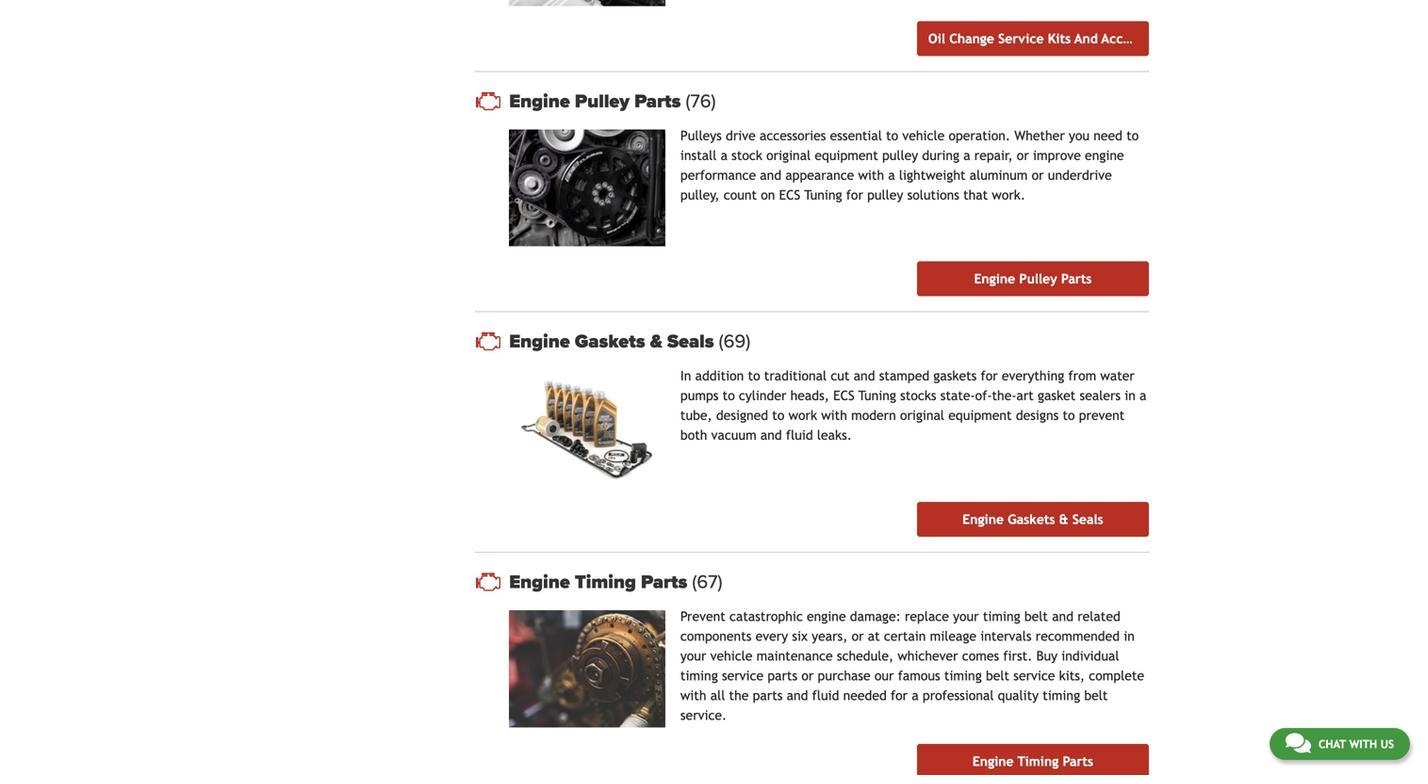 Task type: locate. For each thing, give the bounding box(es) containing it.
1 vertical spatial original
[[900, 408, 945, 424]]

a
[[721, 148, 728, 163], [964, 148, 971, 163], [888, 168, 895, 183], [1140, 389, 1147, 404], [912, 689, 919, 704]]

to
[[886, 128, 899, 143], [1127, 128, 1139, 143], [748, 369, 760, 384], [723, 389, 735, 404], [772, 408, 785, 424], [1063, 408, 1075, 424]]

your up mileage
[[953, 610, 979, 625]]

0 vertical spatial engine pulley parts
[[509, 90, 686, 112]]

a up "performance"
[[721, 148, 728, 163]]

to up cylinder
[[748, 369, 760, 384]]

equipment
[[815, 148, 878, 163], [949, 408, 1012, 424]]

aluminum
[[970, 168, 1028, 183]]

whichever
[[898, 649, 958, 664]]

pulley inside engine pulley parts link
[[1019, 272, 1057, 287]]

engine timing parts link up the years,
[[509, 571, 1149, 594]]

1 vertical spatial engine pulley parts
[[974, 272, 1092, 287]]

1 horizontal spatial pulley
[[1019, 272, 1057, 287]]

state-
[[941, 389, 975, 404]]

1 vertical spatial belt
[[986, 669, 1010, 684]]

engine up the years,
[[807, 610, 846, 625]]

0 horizontal spatial tuning
[[805, 187, 842, 202]]

engine pulley parts down work.
[[974, 272, 1092, 287]]

engine
[[509, 90, 570, 112], [974, 272, 1016, 287], [509, 331, 570, 353], [963, 513, 1004, 528], [509, 571, 570, 594], [973, 755, 1014, 770]]

tuning down appearance
[[805, 187, 842, 202]]

vehicle inside pulleys drive accessories essential to vehicle operation. whether you need to install a stock original equipment pulley during a repair, or improve engine performance and appearance with a lightweight aluminum or underdrive pulley, count on ecs tuning for pulley solutions that work.
[[903, 128, 945, 143]]

0 vertical spatial engine
[[1085, 148, 1124, 163]]

engine pulley parts link
[[509, 90, 1149, 112], [917, 262, 1149, 297]]

1 vertical spatial in
[[1124, 629, 1135, 645]]

1 vertical spatial for
[[981, 369, 998, 384]]

0 horizontal spatial &
[[650, 331, 663, 353]]

engine down the need
[[1085, 148, 1124, 163]]

in
[[681, 369, 691, 384]]

work.
[[992, 187, 1026, 202]]

1 horizontal spatial your
[[953, 610, 979, 625]]

equipment down essential
[[815, 148, 878, 163]]

your down components
[[681, 649, 706, 664]]

service down the buy
[[1014, 669, 1055, 684]]

0 horizontal spatial engine timing parts
[[509, 571, 692, 594]]

belt
[[1025, 610, 1048, 625], [986, 669, 1010, 684], [1084, 689, 1108, 704]]

timing up engine timing parts thumbnail image
[[575, 571, 636, 594]]

0 vertical spatial for
[[846, 187, 863, 202]]

cut
[[831, 369, 850, 384]]

parts
[[635, 90, 681, 112], [1061, 272, 1092, 287], [641, 571, 688, 594], [1063, 755, 1094, 770]]

engine gaskets & seals
[[509, 331, 719, 353], [963, 513, 1104, 528]]

a right sealers
[[1140, 389, 1147, 404]]

0 horizontal spatial ecs
[[779, 187, 801, 202]]

or down whether at the top of the page
[[1017, 148, 1029, 163]]

1 horizontal spatial belt
[[1025, 610, 1048, 625]]

0 horizontal spatial timing
[[575, 571, 636, 594]]

buy
[[1037, 649, 1058, 664]]

a inside in addition to traditional cut and stamped gaskets for everything from water pumps to cylinder heads, ecs tuning stocks state-of-the-art gasket sealers in a tube, designed to work with modern original equipment designs to prevent both vacuum and fluid leaks.
[[1140, 389, 1147, 404]]

pulley for top engine pulley parts link
[[575, 90, 630, 112]]

1 vertical spatial fluid
[[812, 689, 839, 704]]

gaskets
[[934, 369, 977, 384]]

for up of-
[[981, 369, 998, 384]]

and up recommended
[[1052, 610, 1074, 625]]

engine pulley parts for bottom engine pulley parts link
[[974, 272, 1092, 287]]

1 vertical spatial engine gaskets & seals link
[[917, 503, 1149, 538]]

1 horizontal spatial tuning
[[859, 389, 896, 404]]

with up service.
[[681, 689, 707, 704]]

0 vertical spatial seals
[[667, 331, 714, 353]]

with down essential
[[858, 168, 884, 183]]

1 horizontal spatial &
[[1059, 513, 1069, 528]]

1 horizontal spatial engine pulley parts
[[974, 272, 1092, 287]]

0 vertical spatial your
[[953, 610, 979, 625]]

timing
[[575, 571, 636, 594], [1018, 755, 1059, 770]]

to down gasket
[[1063, 408, 1075, 424]]

0 vertical spatial vehicle
[[903, 128, 945, 143]]

belt up intervals
[[1025, 610, 1048, 625]]

1 vertical spatial seals
[[1073, 513, 1104, 528]]

a left lightweight on the top right
[[888, 168, 895, 183]]

related
[[1078, 610, 1121, 625]]

with inside in addition to traditional cut and stamped gaskets for everything from water pumps to cylinder heads, ecs tuning stocks state-of-the-art gasket sealers in a tube, designed to work with modern original equipment designs to prevent both vacuum and fluid leaks.
[[821, 408, 847, 424]]

whether
[[1015, 128, 1065, 143]]

1 vertical spatial gaskets
[[1008, 513, 1055, 528]]

leaks.
[[817, 428, 852, 443]]

pulley down work.
[[1019, 272, 1057, 287]]

fluid inside in addition to traditional cut and stamped gaskets for everything from water pumps to cylinder heads, ecs tuning stocks state-of-the-art gasket sealers in a tube, designed to work with modern original equipment designs to prevent both vacuum and fluid leaks.
[[786, 428, 813, 443]]

1 vertical spatial timing
[[1018, 755, 1059, 770]]

during
[[922, 148, 960, 163]]

1 vertical spatial vehicle
[[710, 649, 753, 664]]

individual
[[1062, 649, 1119, 664]]

and inside oil change service kits and accessories "link"
[[1075, 31, 1098, 46]]

water
[[1101, 369, 1135, 384]]

and down maintenance
[[787, 689, 808, 704]]

engine timing parts
[[509, 571, 692, 594], [973, 755, 1094, 770]]

0 vertical spatial equipment
[[815, 148, 878, 163]]

and inside pulleys drive accessories essential to vehicle operation. whether you need to install a stock original equipment pulley during a repair, or improve engine performance and appearance with a lightweight aluminum or underdrive pulley, count on ecs tuning for pulley solutions that work.
[[760, 168, 782, 183]]

and right the kits
[[1075, 31, 1098, 46]]

pulley up lightweight on the top right
[[882, 148, 918, 163]]

0 vertical spatial &
[[650, 331, 663, 353]]

1 vertical spatial engine
[[807, 610, 846, 625]]

prevent
[[1079, 408, 1125, 424]]

1 horizontal spatial engine
[[1085, 148, 1124, 163]]

parts right the
[[753, 689, 783, 704]]

chat with us link
[[1270, 729, 1410, 761]]

for down appearance
[[846, 187, 863, 202]]

ecs down the 'cut'
[[833, 389, 855, 404]]

1 horizontal spatial original
[[900, 408, 945, 424]]

us
[[1381, 738, 1394, 751]]

belt down 'complete'
[[1084, 689, 1108, 704]]

&
[[650, 331, 663, 353], [1059, 513, 1069, 528]]

needed
[[843, 689, 887, 704]]

0 vertical spatial ecs
[[779, 187, 801, 202]]

0 vertical spatial in
[[1125, 389, 1136, 404]]

for inside in addition to traditional cut and stamped gaskets for everything from water pumps to cylinder heads, ecs tuning stocks state-of-the-art gasket sealers in a tube, designed to work with modern original equipment designs to prevent both vacuum and fluid leaks.
[[981, 369, 998, 384]]

kits
[[1048, 31, 1071, 46]]

0 horizontal spatial seals
[[667, 331, 714, 353]]

0 horizontal spatial original
[[767, 148, 811, 163]]

purchase
[[818, 669, 871, 684]]

both
[[681, 428, 707, 443]]

pulleys
[[681, 128, 722, 143]]

or left at on the right bottom of the page
[[852, 629, 864, 645]]

0 horizontal spatial vehicle
[[710, 649, 753, 664]]

timing down quality
[[1018, 755, 1059, 770]]

and
[[1075, 31, 1098, 46], [760, 168, 782, 183], [854, 369, 875, 384], [761, 428, 782, 443], [1052, 610, 1074, 625], [787, 689, 808, 704]]

vehicle up during
[[903, 128, 945, 143]]

2 horizontal spatial for
[[981, 369, 998, 384]]

2 vertical spatial for
[[891, 689, 908, 704]]

engine timing parts down quality
[[973, 755, 1094, 770]]

service.
[[681, 709, 727, 724]]

0 horizontal spatial equipment
[[815, 148, 878, 163]]

the
[[729, 689, 749, 704]]

service up the
[[722, 669, 764, 684]]

modern
[[851, 408, 896, 424]]

traditional
[[764, 369, 827, 384]]

designs
[[1016, 408, 1059, 424]]

parts
[[768, 669, 798, 684], [753, 689, 783, 704]]

1 horizontal spatial engine gaskets & seals
[[963, 513, 1104, 528]]

0 vertical spatial original
[[767, 148, 811, 163]]

1 horizontal spatial engine timing parts
[[973, 755, 1094, 770]]

fluid down work
[[786, 428, 813, 443]]

pulley left solutions
[[867, 187, 903, 202]]

0 horizontal spatial for
[[846, 187, 863, 202]]

0 vertical spatial pulley
[[575, 90, 630, 112]]

with up leaks.
[[821, 408, 847, 424]]

fluid
[[786, 428, 813, 443], [812, 689, 839, 704]]

original down "stocks"
[[900, 408, 945, 424]]

0 horizontal spatial engine pulley parts
[[509, 90, 686, 112]]

1 horizontal spatial ecs
[[833, 389, 855, 404]]

engine
[[1085, 148, 1124, 163], [807, 610, 846, 625]]

0 vertical spatial fluid
[[786, 428, 813, 443]]

parts down maintenance
[[768, 669, 798, 684]]

accessories
[[760, 128, 826, 143]]

in
[[1125, 389, 1136, 404], [1124, 629, 1135, 645]]

0 horizontal spatial gaskets
[[575, 331, 645, 353]]

1 vertical spatial tuning
[[859, 389, 896, 404]]

need
[[1094, 128, 1123, 143]]

in down water
[[1125, 389, 1136, 404]]

every
[[756, 629, 788, 645]]

equipment down of-
[[949, 408, 1012, 424]]

gaskets for bottom engine gaskets & seals link
[[1008, 513, 1055, 528]]

belt down comes
[[986, 669, 1010, 684]]

comes
[[962, 649, 999, 664]]

complete
[[1089, 669, 1145, 684]]

engine pulley parts link up essential
[[509, 90, 1149, 112]]

and up on
[[760, 168, 782, 183]]

1 horizontal spatial for
[[891, 689, 908, 704]]

cylinder
[[739, 389, 787, 404]]

gaskets inside engine gaskets & seals link
[[1008, 513, 1055, 528]]

your
[[953, 610, 979, 625], [681, 649, 706, 664]]

0 vertical spatial engine gaskets & seals link
[[509, 331, 1149, 353]]

a down famous
[[912, 689, 919, 704]]

engine gaskets & seals link
[[509, 331, 1149, 353], [917, 503, 1149, 538]]

0 vertical spatial belt
[[1025, 610, 1048, 625]]

fluid down 'purchase'
[[812, 689, 839, 704]]

1 horizontal spatial gaskets
[[1008, 513, 1055, 528]]

vehicle
[[903, 128, 945, 143], [710, 649, 753, 664]]

a down operation. at top right
[[964, 148, 971, 163]]

engine pulley parts thumbnail image image
[[509, 129, 665, 247]]

engine timing parts link
[[509, 571, 1149, 594], [917, 745, 1149, 776]]

0 vertical spatial tuning
[[805, 187, 842, 202]]

engine timing parts link down quality
[[917, 745, 1149, 776]]

1 vertical spatial ecs
[[833, 389, 855, 404]]

oil
[[929, 31, 946, 46]]

addition
[[695, 369, 744, 384]]

timing
[[983, 610, 1021, 625], [681, 669, 718, 684], [945, 669, 982, 684], [1043, 689, 1080, 704]]

0 vertical spatial pulley
[[882, 148, 918, 163]]

seals for bottom engine gaskets & seals link
[[1073, 513, 1104, 528]]

0 horizontal spatial pulley
[[575, 90, 630, 112]]

timing up all
[[681, 669, 718, 684]]

2 vertical spatial belt
[[1084, 689, 1108, 704]]

ecs right on
[[779, 187, 801, 202]]

0 horizontal spatial engine
[[807, 610, 846, 625]]

1 vertical spatial pulley
[[1019, 272, 1057, 287]]

1 horizontal spatial seals
[[1073, 513, 1104, 528]]

maintenance
[[757, 649, 833, 664]]

1 vertical spatial your
[[681, 649, 706, 664]]

designed
[[716, 408, 768, 424]]

1 horizontal spatial service
[[1014, 669, 1055, 684]]

engine timing parts up engine timing parts thumbnail image
[[509, 571, 692, 594]]

pulley up engine pulley parts thumbnail image
[[575, 90, 630, 112]]

for down our
[[891, 689, 908, 704]]

everything
[[1002, 369, 1065, 384]]

original down accessories
[[767, 148, 811, 163]]

1 vertical spatial &
[[1059, 513, 1069, 528]]

vehicle down components
[[710, 649, 753, 664]]

engine pulley parts
[[509, 90, 686, 112], [974, 272, 1092, 287]]

or
[[1017, 148, 1029, 163], [1032, 168, 1044, 183], [852, 629, 864, 645], [802, 669, 814, 684]]

tuning up modern
[[859, 389, 896, 404]]

prevent
[[681, 610, 726, 625]]

2 horizontal spatial belt
[[1084, 689, 1108, 704]]

in up 'complete'
[[1124, 629, 1135, 645]]

pulley
[[882, 148, 918, 163], [867, 187, 903, 202]]

original
[[767, 148, 811, 163], [900, 408, 945, 424]]

1 vertical spatial equipment
[[949, 408, 1012, 424]]

oil change service kits and accessories link
[[917, 21, 1173, 56]]

0 vertical spatial gaskets
[[575, 331, 645, 353]]

engine pulley parts link down work.
[[917, 262, 1149, 297]]

gaskets
[[575, 331, 645, 353], [1008, 513, 1055, 528]]

1 horizontal spatial equipment
[[949, 408, 1012, 424]]

0 vertical spatial timing
[[575, 571, 636, 594]]

chat with us
[[1319, 738, 1394, 751]]

engine pulley parts up engine pulley parts thumbnail image
[[509, 90, 686, 112]]

damage:
[[850, 610, 901, 625]]

with inside pulleys drive accessories essential to vehicle operation. whether you need to install a stock original equipment pulley during a repair, or improve engine performance and appearance with a lightweight aluminum or underdrive pulley, count on ecs tuning for pulley solutions that work.
[[858, 168, 884, 183]]

0 vertical spatial engine timing parts
[[509, 571, 692, 594]]

for
[[846, 187, 863, 202], [981, 369, 998, 384], [891, 689, 908, 704]]

engine gaskets & seals thumbnail image image
[[509, 370, 665, 488]]

1 horizontal spatial vehicle
[[903, 128, 945, 143]]

to left work
[[772, 408, 785, 424]]

with
[[858, 168, 884, 183], [821, 408, 847, 424], [681, 689, 707, 704], [1350, 738, 1377, 751]]

replace
[[905, 610, 949, 625]]

0 horizontal spatial service
[[722, 669, 764, 684]]

0 vertical spatial engine gaskets & seals
[[509, 331, 719, 353]]



Task type: describe. For each thing, give the bounding box(es) containing it.
certain
[[884, 629, 926, 645]]

first.
[[1003, 649, 1033, 664]]

pulley for bottom engine pulley parts link
[[1019, 272, 1057, 287]]

with inside prevent catastrophic engine damage: replace your timing belt and related components every six years, or at certain mileage intervals recommended in your vehicle maintenance schedule, whichever comes first. buy individual timing service parts or purchase our famous timing belt service kits, complete with all the parts and fluid needed for a professional quality timing belt service.
[[681, 689, 707, 704]]

stamped
[[879, 369, 930, 384]]

in inside prevent catastrophic engine damage: replace your timing belt and related components every six years, or at certain mileage intervals recommended in your vehicle maintenance schedule, whichever comes first. buy individual timing service parts or purchase our famous timing belt service kits, complete with all the parts and fluid needed for a professional quality timing belt service.
[[1124, 629, 1135, 645]]

fluid inside prevent catastrophic engine damage: replace your timing belt and related components every six years, or at certain mileage intervals recommended in your vehicle maintenance schedule, whichever comes first. buy individual timing service parts or purchase our famous timing belt service kits, complete with all the parts and fluid needed for a professional quality timing belt service.
[[812, 689, 839, 704]]

0 vertical spatial engine timing parts link
[[509, 571, 1149, 594]]

pulleys drive accessories essential to vehicle operation. whether you need to install a stock original equipment pulley during a repair, or improve engine performance and appearance with a lightweight aluminum or underdrive pulley, count on ecs tuning for pulley solutions that work.
[[681, 128, 1139, 202]]

tuning inside pulleys drive accessories essential to vehicle operation. whether you need to install a stock original equipment pulley during a repair, or improve engine performance and appearance with a lightweight aluminum or underdrive pulley, count on ecs tuning for pulley solutions that work.
[[805, 187, 842, 202]]

that
[[964, 187, 988, 202]]

accessories
[[1102, 31, 1173, 46]]

1 service from the left
[[722, 669, 764, 684]]

0 horizontal spatial your
[[681, 649, 706, 664]]

vacuum
[[711, 428, 757, 443]]

tuning inside in addition to traditional cut and stamped gaskets for everything from water pumps to cylinder heads, ecs tuning stocks state-of-the-art gasket sealers in a tube, designed to work with modern original equipment designs to prevent both vacuum and fluid leaks.
[[859, 389, 896, 404]]

quality
[[998, 689, 1039, 704]]

original inside in addition to traditional cut and stamped gaskets for everything from water pumps to cylinder heads, ecs tuning stocks state-of-the-art gasket sealers in a tube, designed to work with modern original equipment designs to prevent both vacuum and fluid leaks.
[[900, 408, 945, 424]]

our
[[875, 669, 894, 684]]

stock
[[732, 148, 763, 163]]

with left us
[[1350, 738, 1377, 751]]

1 vertical spatial engine timing parts link
[[917, 745, 1149, 776]]

0 vertical spatial engine pulley parts link
[[509, 90, 1149, 112]]

and right the 'cut'
[[854, 369, 875, 384]]

ecs inside in addition to traditional cut and stamped gaskets for everything from water pumps to cylinder heads, ecs tuning stocks state-of-the-art gasket sealers in a tube, designed to work with modern original equipment designs to prevent both vacuum and fluid leaks.
[[833, 389, 855, 404]]

in addition to traditional cut and stamped gaskets for everything from water pumps to cylinder heads, ecs tuning stocks state-of-the-art gasket sealers in a tube, designed to work with modern original equipment designs to prevent both vacuum and fluid leaks.
[[681, 369, 1147, 443]]

1 vertical spatial engine timing parts
[[973, 755, 1094, 770]]

oil change service kits and accessories thumbnail image image
[[509, 0, 665, 6]]

change
[[950, 31, 995, 46]]

gaskets for the top engine gaskets & seals link
[[575, 331, 645, 353]]

sealers
[[1080, 389, 1121, 404]]

intervals
[[981, 629, 1032, 645]]

a inside prevent catastrophic engine damage: replace your timing belt and related components every six years, or at certain mileage intervals recommended in your vehicle maintenance schedule, whichever comes first. buy individual timing service parts or purchase our famous timing belt service kits, complete with all the parts and fluid needed for a professional quality timing belt service.
[[912, 689, 919, 704]]

underdrive
[[1048, 168, 1112, 183]]

operation.
[[949, 128, 1011, 143]]

performance
[[681, 168, 756, 183]]

from
[[1069, 369, 1097, 384]]

in inside in addition to traditional cut and stamped gaskets for everything from water pumps to cylinder heads, ecs tuning stocks state-of-the-art gasket sealers in a tube, designed to work with modern original equipment designs to prevent both vacuum and fluid leaks.
[[1125, 389, 1136, 404]]

engine inside pulleys drive accessories essential to vehicle operation. whether you need to install a stock original equipment pulley during a repair, or improve engine performance and appearance with a lightweight aluminum or underdrive pulley, count on ecs tuning for pulley solutions that work.
[[1085, 148, 1124, 163]]

prevent catastrophic engine damage: replace your timing belt and related components every six years, or at certain mileage intervals recommended in your vehicle maintenance schedule, whichever comes first. buy individual timing service parts or purchase our famous timing belt service kits, complete with all the parts and fluid needed for a professional quality timing belt service.
[[681, 610, 1145, 724]]

oil change service kits and accessories
[[929, 31, 1173, 46]]

pumps
[[681, 389, 719, 404]]

1 vertical spatial engine pulley parts link
[[917, 262, 1149, 297]]

work
[[789, 408, 817, 424]]

appearance
[[786, 168, 854, 183]]

count
[[724, 187, 757, 202]]

service
[[998, 31, 1044, 46]]

0 horizontal spatial belt
[[986, 669, 1010, 684]]

tube,
[[681, 408, 712, 424]]

art
[[1017, 389, 1034, 404]]

or down improve
[[1032, 168, 1044, 183]]

of-
[[975, 389, 992, 404]]

timing up professional
[[945, 669, 982, 684]]

you
[[1069, 128, 1090, 143]]

ecs inside pulleys drive accessories essential to vehicle operation. whether you need to install a stock original equipment pulley during a repair, or improve engine performance and appearance with a lightweight aluminum or underdrive pulley, count on ecs tuning for pulley solutions that work.
[[779, 187, 801, 202]]

famous
[[898, 669, 941, 684]]

engine timing parts thumbnail image image
[[509, 611, 665, 728]]

install
[[681, 148, 717, 163]]

stocks
[[900, 389, 937, 404]]

2 service from the left
[[1014, 669, 1055, 684]]

solutions
[[907, 187, 960, 202]]

vehicle inside prevent catastrophic engine damage: replace your timing belt and related components every six years, or at certain mileage intervals recommended in your vehicle maintenance schedule, whichever comes first. buy individual timing service parts or purchase our famous timing belt service kits, complete with all the parts and fluid needed for a professional quality timing belt service.
[[710, 649, 753, 664]]

timing down kits,
[[1043, 689, 1080, 704]]

0 vertical spatial parts
[[768, 669, 798, 684]]

for inside pulleys drive accessories essential to vehicle operation. whether you need to install a stock original equipment pulley during a repair, or improve engine performance and appearance with a lightweight aluminum or underdrive pulley, count on ecs tuning for pulley solutions that work.
[[846, 187, 863, 202]]

components
[[681, 629, 752, 645]]

and down designed
[[761, 428, 782, 443]]

the-
[[992, 389, 1017, 404]]

schedule,
[[837, 649, 894, 664]]

1 vertical spatial engine gaskets & seals
[[963, 513, 1104, 528]]

gasket
[[1038, 389, 1076, 404]]

six
[[792, 629, 808, 645]]

to right essential
[[886, 128, 899, 143]]

recommended
[[1036, 629, 1120, 645]]

or down maintenance
[[802, 669, 814, 684]]

professional
[[923, 689, 994, 704]]

pulley,
[[681, 187, 720, 202]]

original inside pulleys drive accessories essential to vehicle operation. whether you need to install a stock original equipment pulley during a repair, or improve engine performance and appearance with a lightweight aluminum or underdrive pulley, count on ecs tuning for pulley solutions that work.
[[767, 148, 811, 163]]

catastrophic
[[730, 610, 803, 625]]

0 horizontal spatial engine gaskets & seals
[[509, 331, 719, 353]]

all
[[711, 689, 725, 704]]

improve
[[1033, 148, 1081, 163]]

to right the need
[[1127, 128, 1139, 143]]

heads,
[[791, 389, 829, 404]]

equipment inside in addition to traditional cut and stamped gaskets for everything from water pumps to cylinder heads, ecs tuning stocks state-of-the-art gasket sealers in a tube, designed to work with modern original equipment designs to prevent both vacuum and fluid leaks.
[[949, 408, 1012, 424]]

1 vertical spatial pulley
[[867, 187, 903, 202]]

lightweight
[[899, 168, 966, 183]]

to down addition
[[723, 389, 735, 404]]

1 vertical spatial parts
[[753, 689, 783, 704]]

seals for the top engine gaskets & seals link
[[667, 331, 714, 353]]

engine pulley parts for top engine pulley parts link
[[509, 90, 686, 112]]

for inside prevent catastrophic engine damage: replace your timing belt and related components every six years, or at certain mileage intervals recommended in your vehicle maintenance schedule, whichever comes first. buy individual timing service parts or purchase our famous timing belt service kits, complete with all the parts and fluid needed for a professional quality timing belt service.
[[891, 689, 908, 704]]

drive
[[726, 128, 756, 143]]

mileage
[[930, 629, 977, 645]]

equipment inside pulleys drive accessories essential to vehicle operation. whether you need to install a stock original equipment pulley during a repair, or improve engine performance and appearance with a lightweight aluminum or underdrive pulley, count on ecs tuning for pulley solutions that work.
[[815, 148, 878, 163]]

chat
[[1319, 738, 1346, 751]]

at
[[868, 629, 880, 645]]

kits,
[[1059, 669, 1085, 684]]

repair,
[[975, 148, 1013, 163]]

comments image
[[1286, 733, 1311, 755]]

engine inside prevent catastrophic engine damage: replace your timing belt and related components every six years, or at certain mileage intervals recommended in your vehicle maintenance schedule, whichever comes first. buy individual timing service parts or purchase our famous timing belt service kits, complete with all the parts and fluid needed for a professional quality timing belt service.
[[807, 610, 846, 625]]

timing up intervals
[[983, 610, 1021, 625]]

1 horizontal spatial timing
[[1018, 755, 1059, 770]]

on
[[761, 187, 775, 202]]

years,
[[812, 629, 848, 645]]

essential
[[830, 128, 882, 143]]



Task type: vqa. For each thing, say whether or not it's contained in the screenshot.
the top Engine Pulley Parts
yes



